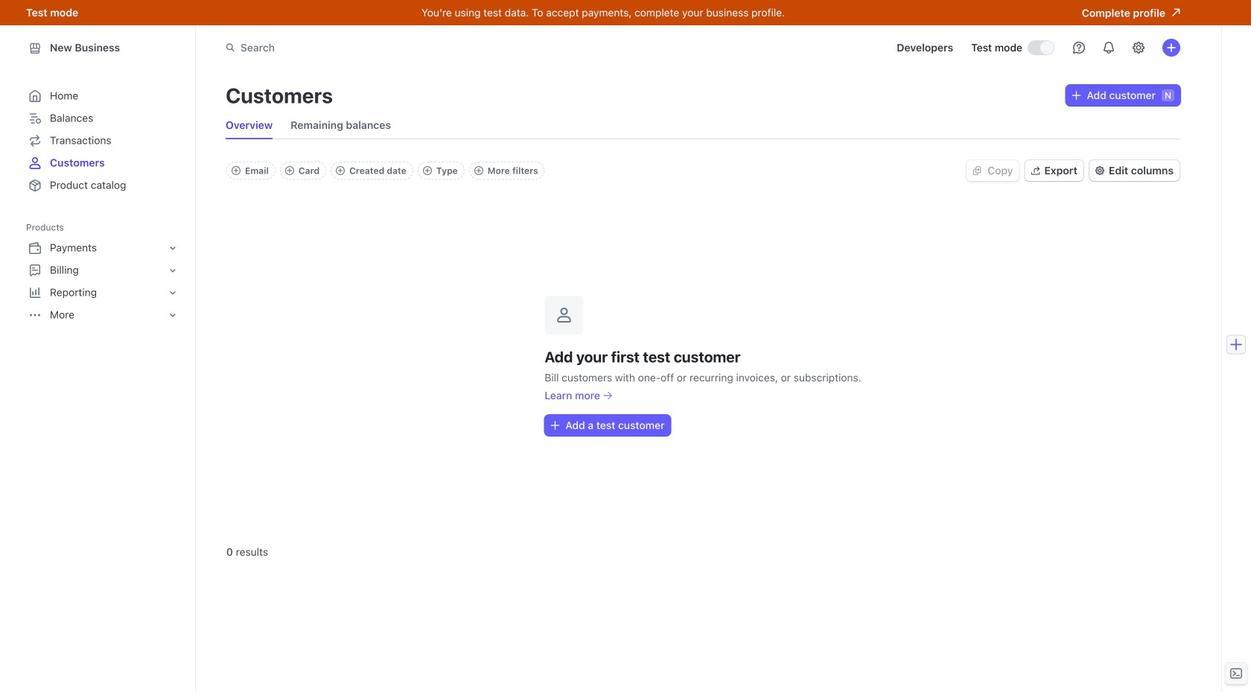Task type: locate. For each thing, give the bounding box(es) containing it.
add type image
[[423, 166, 432, 175]]

toolbar
[[226, 162, 545, 180]]

1 vertical spatial svg image
[[551, 421, 560, 430]]

settings image
[[1133, 42, 1145, 54]]

1 products element from the top
[[26, 218, 180, 326]]

tab list
[[226, 112, 391, 139]]

2 products element from the top
[[26, 237, 180, 326]]

Search text field
[[217, 34, 637, 61]]

products element
[[26, 218, 180, 326], [26, 237, 180, 326]]

add card image
[[285, 166, 294, 175]]

add email image
[[232, 166, 241, 175]]

0 horizontal spatial svg image
[[551, 421, 560, 430]]

svg image
[[973, 166, 982, 175], [551, 421, 560, 430]]

add created date image
[[336, 166, 345, 175]]

help image
[[1074, 42, 1085, 54]]

Test mode checkbox
[[1029, 41, 1054, 54]]

None search field
[[217, 34, 637, 61]]

1 horizontal spatial svg image
[[973, 166, 982, 175]]



Task type: vqa. For each thing, say whether or not it's contained in the screenshot.
Add Type 'icon' at left top
yes



Task type: describe. For each thing, give the bounding box(es) containing it.
notifications image
[[1103, 42, 1115, 54]]

0 vertical spatial svg image
[[973, 166, 982, 175]]

add more filters image
[[474, 166, 483, 175]]

core navigation links element
[[26, 85, 180, 197]]

svg image
[[1072, 91, 1081, 100]]



